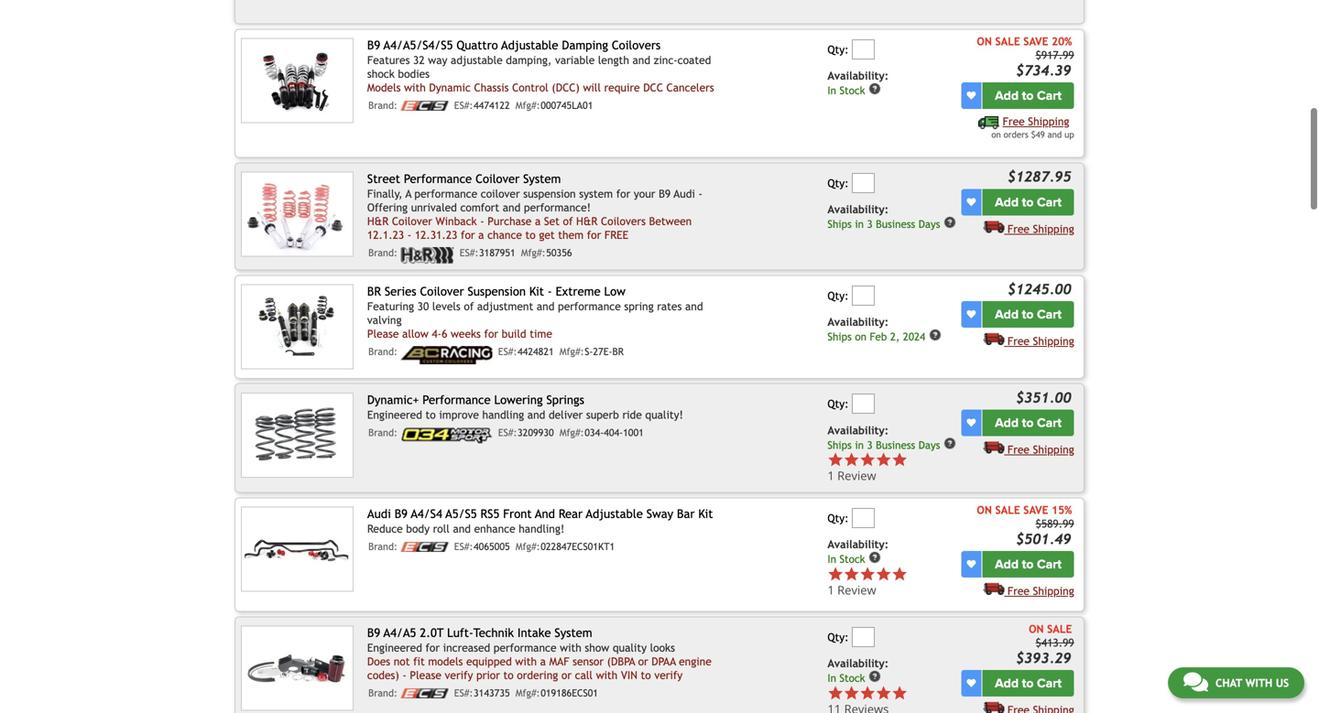 Task type: describe. For each thing, give the bounding box(es) containing it.
add to wish list image for $1287.95
[[967, 198, 976, 207]]

system inside street performance coilover system finally, a performance coilover suspension system for your b9 audi - offering unrivaled comfort and performance! h&r coilover winback - purchase a set of h&r coilovers between 12.1.23 - 12.31.23 for a chance to get them for free
[[523, 172, 561, 186]]

es#4474122 - 000745la01 - b9 a4/a5/s4/s5 quattro adjustable damping coilovers - features 32 way adjustable damping, variable length and zinc-coated shock bodies - ecs - audi image
[[241, 38, 354, 123]]

2 3 from the top
[[867, 439, 873, 452]]

1 business from the top
[[876, 218, 916, 231]]

to down $393.29
[[1022, 676, 1034, 692]]

quattro
[[457, 38, 498, 52]]

- right 12.1.23
[[408, 229, 412, 241]]

6 cart from the top
[[1037, 676, 1062, 692]]

kit inside br series coilover suspension kit - extreme low featuring 30 levels of adjustment and performance spring rates and valving please allow 4-6 weeks for build time
[[529, 285, 544, 299]]

to inside the dynamic+ performance lowering springs engineered to improve handling and deliver superb ride quality!
[[426, 409, 436, 421]]

es#3187951 - 50356 - street performance coilover system  - finally, a performance coilover suspension system for your b9 audi - offering unrivaled comfort and performance! - h&r - audi image
[[241, 172, 354, 257]]

mfg#: for on sale
[[516, 688, 540, 700]]

coilover
[[481, 187, 520, 200]]

and right rates
[[685, 300, 703, 313]]

3 free shipping image from the top
[[983, 583, 1004, 596]]

034-
[[585, 427, 604, 439]]

4 availability: from the top
[[828, 424, 889, 437]]

019186ecs01
[[541, 688, 598, 700]]

5 cart from the top
[[1037, 557, 1062, 573]]

for inside b9 a4/a5 2.0t luft-technik intake system engineered for increased performance with show quality looks does not fit models equipped with a maf sensor (dbpa or dpaa engine codes) - please verify prior to ordering or call with vin to verify
[[426, 642, 440, 655]]

bc racing - corporate logo image
[[401, 346, 493, 365]]

increased
[[443, 642, 490, 655]]

sway
[[647, 507, 674, 521]]

6
[[442, 328, 447, 340]]

es#3209930 - 034-404-1001 - dynamic+ performance lowering springs - engineered to improve handling and deliver superb ride quality! - 034motorsport - audi image
[[241, 393, 354, 478]]

0 vertical spatial a
[[535, 215, 541, 228]]

handling
[[482, 409, 524, 421]]

and
[[535, 507, 555, 521]]

- down comfort
[[480, 215, 484, 228]]

3 add to wish list image from the top
[[967, 680, 976, 689]]

offering
[[367, 201, 408, 214]]

3 add from the top
[[995, 307, 1019, 323]]

3187951
[[479, 247, 516, 259]]

featuring
[[367, 300, 414, 313]]

0 vertical spatial or
[[638, 656, 648, 668]]

to down $1287.95
[[1022, 194, 1034, 210]]

to down "$501.49"
[[1022, 557, 1034, 573]]

coilover for $1245.00
[[420, 285, 464, 299]]

2 availability: ships in 3 business days from the top
[[828, 424, 940, 452]]

on inside on sale $413.99 $393.29
[[1029, 623, 1044, 636]]

quality
[[613, 642, 647, 655]]

free
[[605, 229, 629, 241]]

to down $351.00 on the right bottom of page
[[1022, 416, 1034, 431]]

b9 a4/a5 2.0t luft-technik intake system link
[[367, 626, 592, 641]]

control
[[512, 81, 549, 94]]

shipping up $413.99
[[1033, 585, 1074, 598]]

availability: inside availability: ships on feb 2, 2024
[[828, 316, 889, 329]]

free down "$501.49"
[[1008, 585, 1030, 598]]

qty: for $1287.95
[[828, 177, 849, 190]]

please inside br series coilover suspension kit - extreme low featuring 30 levels of adjustment and performance spring rates and valving please allow 4-6 weeks for build time
[[367, 328, 399, 340]]

1 1 review link from the top
[[828, 452, 958, 484]]

length
[[598, 54, 629, 66]]

es#: for $351.00
[[498, 427, 517, 439]]

3 ships from the top
[[828, 439, 852, 452]]

- right the your at the top left
[[699, 187, 703, 200]]

on for $501.49
[[977, 504, 992, 517]]

adjustable
[[451, 54, 503, 66]]

add to cart for add to cart button corresponding to add to wish list image for $1245.00
[[995, 307, 1062, 323]]

es#: for $1287.95
[[460, 247, 479, 259]]

es#: 4474122 mfg#: 000745la01
[[454, 100, 593, 111]]

shipping for $1287.95
[[1033, 222, 1074, 235]]

for inside br series coilover suspension kit - extreme low featuring 30 levels of adjustment and performance spring rates and valving please allow 4-6 weeks for build time
[[484, 328, 498, 340]]

add to cart button for second add to wish list icon from the bottom of the page
[[983, 410, 1074, 437]]

add to cart button for add to wish list image for $1245.00
[[983, 302, 1074, 328]]

mfg#: down handling!
[[516, 541, 540, 553]]

brand: for $351.00
[[368, 427, 398, 439]]

2 add from the top
[[995, 194, 1019, 210]]

kit inside audi b9 a4/s4 a5/s5 rs5 front and rear adjustable sway bar kit reduce body roll and enhance handling!
[[698, 507, 713, 521]]

availability: ships on feb 2, 2024
[[828, 316, 926, 343]]

5 qty: from the top
[[828, 512, 849, 525]]

a
[[406, 187, 412, 200]]

question sign image for availability: in stock
[[869, 671, 882, 684]]

es#: 3209930 mfg#: 034-404-1001
[[498, 427, 644, 439]]

b9 a4/a5/s4/s5 quattro adjustable damping coilovers features 32 way adjustable damping, variable length and zinc-coated shock bodies models with dynamic chassis control (dcc) will require dcc cancelers
[[367, 38, 714, 94]]

roll
[[433, 523, 450, 536]]

ecs - corporate logo image for $734.39
[[401, 101, 449, 111]]

with down (dbpa
[[596, 669, 618, 682]]

0 horizontal spatial or
[[562, 669, 572, 682]]

ride
[[623, 409, 642, 421]]

finally,
[[367, 187, 403, 200]]

for left free
[[587, 229, 601, 241]]

1 vertical spatial coilover
[[392, 215, 432, 228]]

add to wish list image for $734.39
[[967, 91, 976, 101]]

1 availability: ships in 3 business days from the top
[[828, 203, 940, 231]]

sale inside on sale $413.99 $393.29
[[1047, 623, 1072, 636]]

damping
[[562, 38, 608, 52]]

ships for $1245.00
[[828, 331, 852, 343]]

4 add from the top
[[995, 416, 1019, 431]]

1 vertical spatial a
[[478, 229, 484, 241]]

1 availability: from the top
[[828, 69, 889, 82]]

6 availability: from the top
[[828, 658, 889, 670]]

1 h&r from the left
[[367, 215, 389, 228]]

to inside street performance coilover system finally, a performance coilover suspension system for your b9 audi - offering unrivaled comfort and performance! h&r coilover winback - purchase a set of h&r coilovers between 12.1.23 - 12.31.23 for a chance to get them for free
[[525, 229, 536, 241]]

4 1 review link from the top
[[828, 582, 908, 599]]

with up ordering
[[515, 656, 537, 668]]

not
[[394, 656, 410, 668]]

brand: for $1245.00
[[368, 346, 398, 358]]

2 days from the top
[[919, 439, 940, 452]]

rates
[[657, 300, 682, 313]]

a4/a5
[[384, 626, 416, 641]]

4424821
[[518, 346, 554, 358]]

variable
[[555, 54, 595, 66]]

20%
[[1052, 35, 1072, 48]]

call
[[575, 669, 593, 682]]

of inside br series coilover suspension kit - extreme low featuring 30 levels of adjustment and performance spring rates and valving please allow 4-6 weeks for build time
[[464, 300, 474, 313]]

1001
[[623, 427, 644, 439]]

1 horizontal spatial br
[[612, 346, 624, 358]]

mfg#: for $1287.95
[[521, 247, 546, 259]]

$351.00
[[1016, 390, 1072, 406]]

front
[[503, 507, 532, 521]]

get
[[539, 229, 555, 241]]

1 days from the top
[[919, 218, 940, 231]]

performance for $1287.95
[[404, 172, 472, 186]]

27e-
[[593, 346, 612, 358]]

add to cart for second add to wish list icon from the bottom of the page add to cart button
[[995, 416, 1062, 431]]

for down winback
[[461, 229, 475, 241]]

coilovers inside street performance coilover system finally, a performance coilover suspension system for your b9 audi - offering unrivaled comfort and performance! h&r coilover winback - purchase a set of h&r coilovers between 12.1.23 - 12.31.23 for a chance to get them for free
[[601, 215, 646, 228]]

for left the your at the top left
[[616, 187, 631, 200]]

2,
[[890, 331, 900, 343]]

luft-
[[447, 626, 473, 641]]

4 cart from the top
[[1037, 416, 1062, 431]]

add to cart for $734.39 add to wish list icon's add to cart button
[[995, 88, 1062, 104]]

dynamic+ performance lowering springs engineered to improve handling and deliver superb ride quality!
[[367, 393, 683, 421]]

maf
[[549, 656, 569, 668]]

rear
[[559, 507, 583, 521]]

add to cart for first add to wish list image from the bottom of the page add to cart button
[[995, 676, 1062, 692]]

in for 15%
[[828, 554, 836, 566]]

codes)
[[367, 669, 399, 682]]

es#4065005 - 022847ecs01kt1 - audi b9 a4/s4 a5/s5 rs5 front and rear adjustable sway bar kit - reduce body roll and enhance handling! - ecs - audi image
[[241, 507, 354, 592]]

es#: left 4065005
[[454, 541, 473, 553]]

with up maf
[[560, 642, 582, 655]]

feb
[[870, 331, 887, 343]]

$413.99
[[1036, 637, 1074, 650]]

dynamic+
[[367, 393, 419, 407]]

performance!
[[524, 201, 591, 214]]

2 in from the top
[[855, 439, 864, 452]]

add to cart button for add to wish list icon for $501.49
[[983, 552, 1074, 578]]

on sale $413.99 $393.29
[[1016, 623, 1074, 667]]

us
[[1276, 677, 1289, 690]]

2 h&r from the left
[[576, 215, 598, 228]]

es#: 3187951 mfg#: 50356
[[460, 247, 572, 259]]

cancelers
[[667, 81, 714, 94]]

h&r - corporate logo image
[[401, 247, 454, 264]]

add to wish list image for $1245.00
[[967, 310, 976, 319]]

stock for 15%
[[840, 554, 865, 566]]

equipped
[[466, 656, 512, 668]]

ordering
[[517, 669, 558, 682]]

2 business from the top
[[876, 439, 916, 452]]

shock
[[367, 67, 395, 80]]

mfg#: down control
[[516, 100, 540, 111]]

adjustable inside audi b9 a4/s4 a5/s5 rs5 front and rear adjustable sway bar kit reduce body roll and enhance handling!
[[586, 507, 643, 521]]

damping,
[[506, 54, 552, 66]]

1 review for kit
[[828, 582, 876, 599]]

3209930
[[518, 427, 554, 439]]

034motorsport - corporate logo image
[[401, 427, 493, 444]]

features
[[367, 54, 410, 66]]

weeks
[[451, 328, 481, 340]]

a4/s4
[[411, 507, 442, 521]]

2 availability: from the top
[[828, 203, 889, 216]]

dpaa
[[652, 656, 676, 668]]

b9 a4/a5/s4/s5 quattro adjustable damping coilovers link
[[367, 38, 661, 52]]

2 cart from the top
[[1037, 194, 1062, 210]]

4474122
[[474, 100, 510, 111]]

performance for $351.00
[[423, 393, 491, 407]]

0 vertical spatial free shipping image
[[979, 116, 1000, 129]]

$734.39
[[1016, 62, 1072, 79]]

3 ecs - corporate logo image from the top
[[401, 689, 449, 699]]

3143735
[[474, 688, 510, 700]]

coated
[[678, 54, 711, 66]]

$1287.95
[[1008, 169, 1072, 185]]

spring
[[624, 300, 654, 313]]

chance
[[487, 229, 522, 241]]

audi b9 a4/s4 a5/s5 rs5 front and rear adjustable sway bar kit reduce body roll and enhance handling!
[[367, 507, 713, 536]]

up
[[1065, 130, 1074, 140]]

valving
[[367, 314, 402, 327]]

winback
[[436, 215, 477, 228]]

extreme
[[556, 285, 601, 299]]

bar
[[677, 507, 695, 521]]

shipping inside free shipping on orders $49 and up
[[1028, 115, 1070, 128]]

allow
[[402, 328, 429, 340]]

a inside b9 a4/a5 2.0t luft-technik intake system engineered for increased performance with show quality looks does not fit models equipped with a maf sensor (dbpa or dpaa engine codes) - please verify prior to ordering or call with vin to verify
[[540, 656, 546, 668]]

free shipping on orders $49 and up
[[992, 115, 1074, 140]]

1 add from the top
[[995, 88, 1019, 104]]

will
[[583, 81, 601, 94]]

and inside free shipping on orders $49 and up
[[1048, 130, 1062, 140]]

performance inside br series coilover suspension kit - extreme low featuring 30 levels of adjustment and performance spring rates and valving please allow 4-6 weeks for build time
[[558, 300, 621, 313]]

models
[[428, 656, 463, 668]]

them
[[558, 229, 584, 241]]

to down $1245.00 on the right of page
[[1022, 307, 1034, 323]]

es#4424821 - s-27e-br - br series coilover suspension kit - extreme low - featuring 30 levels of adjustment and performance spring rates and valving - bc racing - audi image
[[241, 285, 354, 370]]

1 in from the top
[[828, 85, 836, 97]]

and up time
[[537, 300, 555, 313]]

$917.99
[[1036, 49, 1074, 61]]

with inside chat with us "link"
[[1246, 677, 1273, 690]]

brand: for $1287.95
[[368, 247, 398, 259]]



Task type: locate. For each thing, give the bounding box(es) containing it.
add to cart down $1245.00 on the right of page
[[995, 307, 1062, 323]]

0 vertical spatial availability: in stock
[[828, 69, 889, 97]]

0 vertical spatial on
[[992, 130, 1001, 140]]

0 vertical spatial save
[[1024, 35, 1049, 48]]

audi
[[674, 187, 695, 200], [367, 507, 391, 521]]

5 brand: from the top
[[368, 541, 398, 553]]

springs
[[547, 393, 584, 407]]

2 add to wish list image from the top
[[967, 310, 976, 319]]

free shipping for $351.00
[[1008, 444, 1074, 456]]

2 verify from the left
[[654, 669, 683, 682]]

review for kit
[[838, 582, 876, 599]]

es#: for $1245.00
[[498, 346, 517, 358]]

sale up $734.39
[[995, 35, 1020, 48]]

on left feb at right top
[[855, 331, 867, 343]]

suspension
[[468, 285, 526, 299]]

star image
[[844, 452, 860, 468], [876, 452, 892, 468], [892, 452, 908, 468], [828, 686, 844, 702], [860, 686, 876, 702], [876, 686, 892, 702]]

0 horizontal spatial br
[[367, 285, 381, 299]]

2 engineered from the top
[[367, 642, 422, 655]]

in
[[828, 85, 836, 97], [828, 554, 836, 566], [828, 673, 836, 685]]

404-
[[604, 427, 623, 439]]

es#: left 3143735 on the left bottom of page
[[454, 688, 473, 700]]

save inside on sale save 20% $917.99 $734.39
[[1024, 35, 1049, 48]]

0 horizontal spatial adjustable
[[501, 38, 558, 52]]

br series coilover suspension kit - extreme low link
[[367, 285, 626, 299]]

es#: down handling
[[498, 427, 517, 439]]

1 vertical spatial performance
[[423, 393, 491, 407]]

free shipping image
[[983, 220, 1004, 233], [983, 441, 1004, 454], [983, 583, 1004, 596], [983, 702, 1004, 714]]

or down maf
[[562, 669, 572, 682]]

orders
[[1004, 130, 1029, 140]]

1 horizontal spatial verify
[[654, 669, 683, 682]]

b9 inside street performance coilover system finally, a performance coilover suspension system for your b9 audi - offering unrivaled comfort and performance! h&r coilover winback - purchase a set of h&r coilovers between 12.1.23 - 12.31.23 for a chance to get them for free
[[659, 187, 671, 200]]

free for $1287.95
[[1008, 222, 1030, 235]]

for left build
[[484, 328, 498, 340]]

1 review from the top
[[838, 468, 876, 484]]

1 vertical spatial system
[[555, 626, 592, 641]]

1 add to wish list image from the top
[[967, 198, 976, 207]]

es#: for on sale
[[454, 688, 473, 700]]

add to cart down $1287.95
[[995, 194, 1062, 210]]

coilovers up free
[[601, 215, 646, 228]]

1 engineered from the top
[[367, 409, 422, 421]]

2 free shipping from the top
[[1008, 335, 1074, 348]]

4 free shipping from the top
[[1008, 585, 1074, 598]]

coilovers inside b9 a4/a5/s4/s5 quattro adjustable damping coilovers features 32 way adjustable damping, variable length and zinc-coated shock bodies models with dynamic chassis control (dcc) will require dcc cancelers
[[612, 38, 661, 52]]

sale for $734.39
[[995, 35, 1020, 48]]

of up them
[[563, 215, 573, 228]]

in for $393.29
[[828, 673, 836, 685]]

with inside b9 a4/a5/s4/s5 quattro adjustable damping coilovers features 32 way adjustable damping, variable length and zinc-coated shock bodies models with dynamic chassis control (dcc) will require dcc cancelers
[[404, 81, 426, 94]]

availability: ships in 3 business days
[[828, 203, 940, 231], [828, 424, 940, 452]]

coilover up coilover
[[476, 172, 520, 186]]

0 vertical spatial availability: ships in 3 business days
[[828, 203, 940, 231]]

coilover for $1287.95
[[476, 172, 520, 186]]

question sign image for availability: ships in 3 business days
[[944, 216, 957, 229]]

3 add to cart from the top
[[995, 307, 1062, 323]]

add to wish list image for $501.49
[[967, 560, 976, 570]]

brand: for on sale
[[368, 688, 398, 700]]

with left us
[[1246, 677, 1273, 690]]

add to cart down $734.39
[[995, 88, 1062, 104]]

50356
[[546, 247, 572, 259]]

engineered inside the dynamic+ performance lowering springs engineered to improve handling and deliver superb ride quality!
[[367, 409, 422, 421]]

0 vertical spatial engineered
[[367, 409, 422, 421]]

on up $413.99
[[1029, 623, 1044, 636]]

add to cart button
[[983, 83, 1074, 109], [983, 189, 1074, 216], [983, 302, 1074, 328], [983, 410, 1074, 437], [983, 552, 1074, 578], [983, 671, 1074, 697]]

performance inside street performance coilover system finally, a performance coilover suspension system for your b9 audi - offering unrivaled comfort and performance! h&r coilover winback - purchase a set of h&r coilovers between 12.1.23 - 12.31.23 for a chance to get them for free
[[415, 187, 477, 200]]

and inside audi b9 a4/s4 a5/s5 rs5 front and rear adjustable sway bar kit reduce body roll and enhance handling!
[[453, 523, 471, 536]]

0 horizontal spatial verify
[[445, 669, 473, 682]]

2 1 review link from the top
[[828, 468, 908, 484]]

1 add to cart from the top
[[995, 88, 1062, 104]]

free down $1287.95
[[1008, 222, 1030, 235]]

1 horizontal spatial please
[[410, 669, 442, 682]]

sale up $413.99
[[1047, 623, 1072, 636]]

1 add to cart button from the top
[[983, 83, 1074, 109]]

add down $393.29
[[995, 676, 1019, 692]]

2 1 review from the top
[[828, 582, 876, 599]]

1 vertical spatial question sign image
[[869, 671, 882, 684]]

kit up the adjustment
[[529, 285, 544, 299]]

- down not
[[403, 669, 407, 682]]

0 vertical spatial ecs - corporate logo image
[[401, 101, 449, 111]]

1 vertical spatial availability: ships in 3 business days
[[828, 424, 940, 452]]

2 ecs - corporate logo image from the top
[[401, 542, 449, 552]]

3 availability: in stock from the top
[[828, 658, 889, 685]]

2 vertical spatial a
[[540, 656, 546, 668]]

engineered down dynamic+ at the left bottom
[[367, 409, 422, 421]]

system
[[579, 187, 613, 200]]

4 qty: from the top
[[828, 398, 849, 411]]

of inside street performance coilover system finally, a performance coilover suspension system for your b9 audi - offering unrivaled comfort and performance! h&r coilover winback - purchase a set of h&r coilovers between 12.1.23 - 12.31.23 for a chance to get them for free
[[563, 215, 573, 228]]

1 vertical spatial add to wish list image
[[967, 310, 976, 319]]

3 cart from the top
[[1037, 307, 1062, 323]]

1 in from the top
[[855, 218, 864, 231]]

save up $917.99
[[1024, 35, 1049, 48]]

engineered up not
[[367, 642, 422, 655]]

1 horizontal spatial or
[[638, 656, 648, 668]]

question sign image
[[869, 83, 882, 95], [929, 329, 942, 342], [944, 438, 957, 450], [869, 552, 882, 565]]

star image
[[828, 452, 844, 468], [860, 452, 876, 468], [828, 566, 844, 583], [844, 566, 860, 583], [860, 566, 876, 583], [876, 566, 892, 583], [892, 566, 908, 583], [844, 686, 860, 702], [892, 686, 908, 702]]

6 add from the top
[[995, 676, 1019, 692]]

of right 'levels'
[[464, 300, 474, 313]]

reduce
[[367, 523, 403, 536]]

1 vertical spatial or
[[562, 669, 572, 682]]

3 in from the top
[[828, 673, 836, 685]]

save inside on sale save 15% $589.99 $501.49
[[1024, 504, 1049, 517]]

1 vertical spatial br
[[612, 346, 624, 358]]

1 vertical spatial free shipping image
[[983, 333, 1004, 346]]

2 qty: from the top
[[828, 177, 849, 190]]

add to cart down $351.00 on the right bottom of page
[[995, 416, 1062, 431]]

stock
[[840, 85, 865, 97], [840, 554, 865, 566], [840, 673, 865, 685]]

2 review from the top
[[838, 582, 876, 599]]

add to cart for add to cart button corresponding to $1287.95 add to wish list image
[[995, 194, 1062, 210]]

es#: left 3187951
[[460, 247, 479, 259]]

on inside on sale save 15% $589.99 $501.49
[[977, 504, 992, 517]]

1 vertical spatial on
[[855, 331, 867, 343]]

4-
[[432, 328, 442, 340]]

2 vertical spatial availability: in stock
[[828, 658, 889, 685]]

vin
[[621, 669, 638, 682]]

save
[[1024, 35, 1049, 48], [1024, 504, 1049, 517]]

shipping down $351.00 on the right bottom of page
[[1033, 444, 1074, 456]]

5 add from the top
[[995, 557, 1019, 573]]

3 qty: from the top
[[828, 289, 849, 302]]

es#: 3143735 mfg#: 019186ecs01
[[454, 688, 598, 700]]

2 brand: from the top
[[368, 247, 398, 259]]

5 availability: from the top
[[828, 538, 889, 551]]

question sign image
[[944, 216, 957, 229], [869, 671, 882, 684]]

mfg#: down ordering
[[516, 688, 540, 700]]

1 ecs - corporate logo image from the top
[[401, 101, 449, 111]]

add to cart button down $1287.95
[[983, 189, 1074, 216]]

verify down models on the bottom of page
[[445, 669, 473, 682]]

3 1 review link from the top
[[828, 566, 958, 599]]

- inside br series coilover suspension kit - extreme low featuring 30 levels of adjustment and performance spring rates and valving please allow 4-6 weeks for build time
[[548, 285, 552, 299]]

0 vertical spatial stock
[[840, 85, 865, 97]]

0 vertical spatial on
[[977, 35, 992, 48]]

your
[[634, 187, 655, 200]]

1 vertical spatial audi
[[367, 507, 391, 521]]

br up featuring
[[367, 285, 381, 299]]

to right vin
[[641, 669, 651, 682]]

2 vertical spatial add to wish list image
[[967, 560, 976, 570]]

sale inside on sale save 15% $589.99 $501.49
[[995, 504, 1020, 517]]

free
[[1003, 115, 1025, 128], [1008, 222, 1030, 235], [1008, 335, 1030, 348], [1008, 444, 1030, 456], [1008, 585, 1030, 598]]

1 save from the top
[[1024, 35, 1049, 48]]

free shipping down $1287.95
[[1008, 222, 1074, 235]]

ships
[[828, 218, 852, 231], [828, 331, 852, 343], [828, 439, 852, 452]]

please inside b9 a4/a5 2.0t luft-technik intake system engineered for increased performance with show quality looks does not fit models equipped with a maf sensor (dbpa or dpaa engine codes) - please verify prior to ordering or call with vin to verify
[[410, 669, 442, 682]]

engine
[[679, 656, 712, 668]]

free shipping image right 2024
[[983, 333, 1004, 346]]

b9 inside b9 a4/a5 2.0t luft-technik intake system engineered for increased performance with show quality looks does not fit models equipped with a maf sensor (dbpa or dpaa engine codes) - please verify prior to ordering or call with vin to verify
[[367, 626, 380, 641]]

1 vertical spatial in
[[828, 554, 836, 566]]

models
[[367, 81, 401, 94]]

1 3 from the top
[[867, 218, 873, 231]]

add down $1287.95
[[995, 194, 1019, 210]]

1 vertical spatial days
[[919, 439, 940, 452]]

add to cart for add to wish list icon for $501.49's add to cart button
[[995, 557, 1062, 573]]

2 1 from the top
[[828, 582, 834, 599]]

022847ecs01kt1
[[541, 541, 615, 553]]

system up show
[[555, 626, 592, 641]]

$49
[[1031, 130, 1045, 140]]

performance inside street performance coilover system finally, a performance coilover suspension system for your b9 audi - offering unrivaled comfort and performance! h&r coilover winback - purchase a set of h&r coilovers between 12.1.23 - 12.31.23 for a chance to get them for free
[[404, 172, 472, 186]]

0 horizontal spatial performance
[[415, 187, 477, 200]]

1 stock from the top
[[840, 85, 865, 97]]

add to cart button for $1287.95 add to wish list image
[[983, 189, 1074, 216]]

0 horizontal spatial h&r
[[367, 215, 389, 228]]

- inside b9 a4/a5 2.0t luft-technik intake system engineered for increased performance with show quality looks does not fit models equipped with a maf sensor (dbpa or dpaa engine codes) - please verify prior to ordering or call with vin to verify
[[403, 669, 407, 682]]

sale for $501.49
[[995, 504, 1020, 517]]

require
[[604, 81, 640, 94]]

1 vertical spatial ecs - corporate logo image
[[401, 542, 449, 552]]

looks
[[650, 642, 675, 655]]

on left 20%
[[977, 35, 992, 48]]

2 vertical spatial ecs - corporate logo image
[[401, 689, 449, 699]]

intake
[[518, 626, 551, 641]]

add to cart button down $351.00 on the right bottom of page
[[983, 410, 1074, 437]]

add down $351.00 on the right bottom of page
[[995, 416, 1019, 431]]

free shipping image down on sale save 20% $917.99 $734.39
[[979, 116, 1000, 129]]

does
[[367, 656, 390, 668]]

verify down dpaa
[[654, 669, 683, 682]]

adjustment
[[477, 300, 533, 313]]

cart down $734.39
[[1037, 88, 1062, 104]]

b9 right the your at the top left
[[659, 187, 671, 200]]

1 vertical spatial on
[[977, 504, 992, 517]]

street performance coilover system finally, a performance coilover suspension system for your b9 audi - offering unrivaled comfort and performance! h&r coilover winback - purchase a set of h&r coilovers between 12.1.23 - 12.31.23 for a chance to get them for free
[[367, 172, 703, 241]]

1 horizontal spatial question sign image
[[944, 216, 957, 229]]

availability: in stock for $393.29
[[828, 658, 889, 685]]

shipping for $351.00
[[1033, 444, 1074, 456]]

suspension
[[523, 187, 576, 200]]

fit
[[413, 656, 425, 668]]

1 horizontal spatial on
[[992, 130, 1001, 140]]

0 vertical spatial performance
[[404, 172, 472, 186]]

ships for $1287.95
[[828, 218, 852, 231]]

performance
[[415, 187, 477, 200], [558, 300, 621, 313], [494, 642, 557, 655]]

0 vertical spatial in
[[828, 85, 836, 97]]

mfg#: down deliver
[[560, 427, 584, 439]]

6 brand: from the top
[[368, 688, 398, 700]]

free shipping for $1245.00
[[1008, 335, 1074, 348]]

1 vertical spatial sale
[[995, 504, 1020, 517]]

bodies
[[398, 67, 430, 80]]

technik
[[473, 626, 514, 641]]

performance inside the dynamic+ performance lowering springs engineered to improve handling and deliver superb ride quality!
[[423, 393, 491, 407]]

and up purchase
[[503, 201, 521, 214]]

street
[[367, 172, 400, 186]]

brand: down models
[[368, 100, 398, 111]]

shipping down $1287.95
[[1033, 222, 1074, 235]]

2 save from the top
[[1024, 504, 1049, 517]]

1 vertical spatial availability: in stock
[[828, 538, 889, 566]]

4 free shipping image from the top
[[983, 702, 1004, 714]]

on for availability:
[[855, 331, 867, 343]]

0 vertical spatial days
[[919, 218, 940, 231]]

review for ride
[[838, 468, 876, 484]]

body
[[406, 523, 430, 536]]

2 add to wish list image from the top
[[967, 419, 976, 428]]

prior
[[476, 669, 500, 682]]

system up suspension
[[523, 172, 561, 186]]

add to cart button down $393.29
[[983, 671, 1074, 697]]

0 vertical spatial kit
[[529, 285, 544, 299]]

on left orders
[[992, 130, 1001, 140]]

1 vertical spatial add to wish list image
[[967, 419, 976, 428]]

0 vertical spatial in
[[855, 218, 864, 231]]

on inside availability: ships on feb 2, 2024
[[855, 331, 867, 343]]

1 vertical spatial adjustable
[[586, 507, 643, 521]]

2 vertical spatial ships
[[828, 439, 852, 452]]

s-
[[585, 346, 593, 358]]

mfg#: down get
[[521, 247, 546, 259]]

1 free shipping image from the top
[[983, 220, 1004, 233]]

1 vertical spatial 1
[[828, 582, 834, 599]]

sale up "$501.49"
[[995, 504, 1020, 517]]

1 vertical spatial review
[[838, 582, 876, 599]]

free for $1245.00
[[1008, 335, 1030, 348]]

way
[[428, 54, 447, 66]]

None text field
[[852, 39, 875, 59], [852, 173, 875, 193], [852, 508, 875, 528], [852, 39, 875, 59], [852, 173, 875, 193], [852, 508, 875, 528]]

0 vertical spatial of
[[563, 215, 573, 228]]

1 review link
[[828, 452, 958, 484], [828, 468, 908, 484], [828, 566, 958, 599], [828, 582, 908, 599]]

add to wish list image
[[967, 91, 976, 101], [967, 419, 976, 428], [967, 560, 976, 570]]

series
[[385, 285, 416, 299]]

4 brand: from the top
[[368, 427, 398, 439]]

sale inside on sale save 20% $917.99 $734.39
[[995, 35, 1020, 48]]

ecs - corporate logo image down dynamic
[[401, 101, 449, 111]]

0 horizontal spatial kit
[[529, 285, 544, 299]]

2 vertical spatial on
[[1029, 623, 1044, 636]]

please down fit
[[410, 669, 442, 682]]

free down $351.00 on the right bottom of page
[[1008, 444, 1030, 456]]

and inside the dynamic+ performance lowering springs engineered to improve handling and deliver superb ride quality!
[[528, 409, 545, 421]]

adjustable inside b9 a4/a5/s4/s5 quattro adjustable damping coilovers features 32 way adjustable damping, variable length and zinc-coated shock bodies models with dynamic chassis control (dcc) will require dcc cancelers
[[501, 38, 558, 52]]

cart
[[1037, 88, 1062, 104], [1037, 194, 1062, 210], [1037, 307, 1062, 323], [1037, 416, 1062, 431], [1037, 557, 1062, 573], [1037, 676, 1062, 692]]

1 horizontal spatial adjustable
[[586, 507, 643, 521]]

save for $501.49
[[1024, 504, 1049, 517]]

cart down "$501.49"
[[1037, 557, 1062, 573]]

b9 left a4/a5
[[367, 626, 380, 641]]

1 vertical spatial coilovers
[[601, 215, 646, 228]]

add to cart button for first add to wish list image from the bottom of the page
[[983, 671, 1074, 697]]

and inside b9 a4/a5/s4/s5 quattro adjustable damping coilovers features 32 way adjustable damping, variable length and zinc-coated shock bodies models with dynamic chassis control (dcc) will require dcc cancelers
[[633, 54, 651, 66]]

add to cart button down $734.39
[[983, 83, 1074, 109]]

add down on sale save 15% $589.99 $501.49
[[995, 557, 1019, 573]]

0 vertical spatial review
[[838, 468, 876, 484]]

ships inside availability: ships on feb 2, 2024
[[828, 331, 852, 343]]

0 vertical spatial 1 review
[[828, 468, 876, 484]]

engineered inside b9 a4/a5 2.0t luft-technik intake system engineered for increased performance with show quality looks does not fit models equipped with a maf sensor (dbpa or dpaa engine codes) - please verify prior to ordering or call with vin to verify
[[367, 642, 422, 655]]

0 vertical spatial adjustable
[[501, 38, 558, 52]]

to down $734.39
[[1022, 88, 1034, 104]]

1 add to wish list image from the top
[[967, 91, 976, 101]]

0 horizontal spatial audi
[[367, 507, 391, 521]]

coilover inside br series coilover suspension kit - extreme low featuring 30 levels of adjustment and performance spring rates and valving please allow 4-6 weeks for build time
[[420, 285, 464, 299]]

es#: down dynamic
[[454, 100, 473, 111]]

b9 inside audi b9 a4/s4 a5/s5 rs5 front and rear adjustable sway bar kit reduce body roll and enhance handling!
[[395, 507, 408, 521]]

stock for $393.29
[[840, 673, 865, 685]]

1 horizontal spatial of
[[563, 215, 573, 228]]

free inside free shipping on orders $49 and up
[[1003, 115, 1025, 128]]

1 vertical spatial engineered
[[367, 642, 422, 655]]

coilover up 'levels'
[[420, 285, 464, 299]]

a up ordering
[[540, 656, 546, 668]]

ecs - corporate logo image for $501.49
[[401, 542, 449, 552]]

brand: down reduce
[[368, 541, 398, 553]]

3 brand: from the top
[[368, 346, 398, 358]]

1 vertical spatial kit
[[698, 507, 713, 521]]

0 vertical spatial business
[[876, 218, 916, 231]]

brand: down dynamic+ at the left bottom
[[368, 427, 398, 439]]

2 free shipping image from the top
[[983, 441, 1004, 454]]

4 add to cart button from the top
[[983, 410, 1074, 437]]

add to cart button for $734.39 add to wish list icon
[[983, 83, 1074, 109]]

to right prior
[[503, 669, 514, 682]]

0 vertical spatial add to wish list image
[[967, 198, 976, 207]]

1 horizontal spatial audi
[[674, 187, 695, 200]]

availability:
[[828, 69, 889, 82], [828, 203, 889, 216], [828, 316, 889, 329], [828, 424, 889, 437], [828, 538, 889, 551], [828, 658, 889, 670]]

0 vertical spatial sale
[[995, 35, 1020, 48]]

dcc
[[643, 81, 663, 94]]

0 vertical spatial 3
[[867, 218, 873, 231]]

2 availability: in stock from the top
[[828, 538, 889, 566]]

4 add to cart from the top
[[995, 416, 1062, 431]]

cart down $393.29
[[1037, 676, 1062, 692]]

add to cart down $393.29
[[995, 676, 1062, 692]]

on for free
[[992, 130, 1001, 140]]

0 vertical spatial performance
[[415, 187, 477, 200]]

qty: for on sale
[[828, 631, 849, 644]]

on
[[992, 130, 1001, 140], [855, 331, 867, 343]]

None text field
[[852, 286, 875, 306], [852, 394, 875, 414], [852, 627, 875, 648], [852, 286, 875, 306], [852, 394, 875, 414], [852, 627, 875, 648]]

1 1 review from the top
[[828, 468, 876, 484]]

br inside br series coilover suspension kit - extreme low featuring 30 levels of adjustment and performance spring rates and valving please allow 4-6 weeks for build time
[[367, 285, 381, 299]]

add to wish list image
[[967, 198, 976, 207], [967, 310, 976, 319], [967, 680, 976, 689]]

mfg#: left s-
[[560, 346, 584, 358]]

1 qty: from the top
[[828, 43, 849, 56]]

save for $734.39
[[1024, 35, 1049, 48]]

free shipping down $1245.00 on the right of page
[[1008, 335, 1074, 348]]

1 vertical spatial business
[[876, 439, 916, 452]]

free shipping for $1287.95
[[1008, 222, 1074, 235]]

2 in from the top
[[828, 554, 836, 566]]

a left the set in the left top of the page
[[535, 215, 541, 228]]

ecs - corporate logo image down body
[[401, 542, 449, 552]]

b9 inside b9 a4/a5/s4/s5 quattro adjustable damping coilovers features 32 way adjustable damping, variable length and zinc-coated shock bodies models with dynamic chassis control (dcc) will require dcc cancelers
[[367, 38, 380, 52]]

$393.29
[[1016, 651, 1072, 667]]

3 add to cart button from the top
[[983, 302, 1074, 328]]

on for $734.39
[[977, 35, 992, 48]]

2 vertical spatial performance
[[494, 642, 557, 655]]

0 vertical spatial please
[[367, 328, 399, 340]]

build
[[502, 328, 526, 340]]

audi up reduce
[[367, 507, 391, 521]]

0 vertical spatial question sign image
[[944, 216, 957, 229]]

add up orders
[[995, 88, 1019, 104]]

1 vertical spatial save
[[1024, 504, 1049, 517]]

and
[[633, 54, 651, 66], [1048, 130, 1062, 140], [503, 201, 521, 214], [537, 300, 555, 313], [685, 300, 703, 313], [528, 409, 545, 421], [453, 523, 471, 536]]

shipping for $1245.00
[[1033, 335, 1074, 348]]

$1245.00
[[1008, 281, 1072, 298]]

brand: down 12.1.23
[[368, 247, 398, 259]]

brand:
[[368, 100, 398, 111], [368, 247, 398, 259], [368, 346, 398, 358], [368, 427, 398, 439], [368, 541, 398, 553], [368, 688, 398, 700]]

2 vertical spatial stock
[[840, 673, 865, 685]]

performance down intake
[[494, 642, 557, 655]]

performance down extreme
[[558, 300, 621, 313]]

audi inside audi b9 a4/s4 a5/s5 rs5 front and rear adjustable sway bar kit reduce body roll and enhance handling!
[[367, 507, 391, 521]]

3 free shipping from the top
[[1008, 444, 1074, 456]]

1 brand: from the top
[[368, 100, 398, 111]]

1 availability: in stock from the top
[[828, 69, 889, 97]]

2 vertical spatial coilover
[[420, 285, 464, 299]]

1 for kit
[[828, 582, 834, 599]]

1 vertical spatial 3
[[867, 439, 873, 452]]

3 add to wish list image from the top
[[967, 560, 976, 570]]

qty: for $1245.00
[[828, 289, 849, 302]]

or
[[638, 656, 648, 668], [562, 669, 572, 682]]

deliver
[[549, 409, 583, 421]]

on inside on sale save 20% $917.99 $734.39
[[977, 35, 992, 48]]

0 vertical spatial system
[[523, 172, 561, 186]]

0 horizontal spatial of
[[464, 300, 474, 313]]

on inside free shipping on orders $49 and up
[[992, 130, 1001, 140]]

brand: down valving
[[368, 346, 398, 358]]

0 vertical spatial coilover
[[476, 172, 520, 186]]

please
[[367, 328, 399, 340], [410, 669, 442, 682]]

000745la01
[[541, 100, 593, 111]]

1 1 from the top
[[828, 468, 834, 484]]

1 ships from the top
[[828, 218, 852, 231]]

add to cart button down "$501.49"
[[983, 552, 1074, 578]]

b9 up features
[[367, 38, 380, 52]]

(dcc)
[[552, 81, 580, 94]]

free shipping down $351.00 on the right bottom of page
[[1008, 444, 1074, 456]]

1 for ride
[[828, 468, 834, 484]]

1 review for ride
[[828, 468, 876, 484]]

kit
[[529, 285, 544, 299], [698, 507, 713, 521]]

adjustable up damping,
[[501, 38, 558, 52]]

1 horizontal spatial h&r
[[576, 215, 598, 228]]

2 ships from the top
[[828, 331, 852, 343]]

for down 2.0t
[[426, 642, 440, 655]]

3 availability: from the top
[[828, 316, 889, 329]]

1 vertical spatial stock
[[840, 554, 865, 566]]

0 horizontal spatial question sign image
[[869, 671, 882, 684]]

save up '$589.99' in the right bottom of the page
[[1024, 504, 1049, 517]]

5 add to cart button from the top
[[983, 552, 1074, 578]]

and inside street performance coilover system finally, a performance coilover suspension system for your b9 audi - offering unrivaled comfort and performance! h&r coilover winback - purchase a set of h&r coilovers between 12.1.23 - 12.31.23 for a chance to get them for free
[[503, 201, 521, 214]]

cart down $1287.95
[[1037, 194, 1062, 210]]

add down $1245.00 on the right of page
[[995, 307, 1019, 323]]

free shipping image
[[979, 116, 1000, 129], [983, 333, 1004, 346]]

1 free shipping from the top
[[1008, 222, 1074, 235]]

12.31.23
[[415, 229, 458, 241]]

1 horizontal spatial performance
[[494, 642, 557, 655]]

(dbpa
[[607, 656, 635, 668]]

performance
[[404, 172, 472, 186], [423, 393, 491, 407]]

2024
[[903, 331, 926, 343]]

qty: for $351.00
[[828, 398, 849, 411]]

mfg#:
[[516, 100, 540, 111], [521, 247, 546, 259], [560, 346, 584, 358], [560, 427, 584, 439], [516, 541, 540, 553], [516, 688, 540, 700]]

cart down $1245.00 on the right of page
[[1037, 307, 1062, 323]]

0 vertical spatial 1
[[828, 468, 834, 484]]

0 horizontal spatial on
[[855, 331, 867, 343]]

in
[[855, 218, 864, 231], [855, 439, 864, 452]]

comments image
[[1184, 672, 1208, 694]]

0 vertical spatial add to wish list image
[[967, 91, 976, 101]]

2 add to cart button from the top
[[983, 189, 1074, 216]]

0 vertical spatial coilovers
[[612, 38, 661, 52]]

6 add to cart from the top
[[995, 676, 1062, 692]]

dynamic+ performance lowering springs link
[[367, 393, 584, 407]]

ecs - corporate logo image
[[401, 101, 449, 111], [401, 542, 449, 552], [401, 689, 449, 699]]

adjustable right "rear" on the left bottom of page
[[586, 507, 643, 521]]

1 cart from the top
[[1037, 88, 1062, 104]]

performance inside b9 a4/a5 2.0t luft-technik intake system engineered for increased performance with show quality looks does not fit models equipped with a maf sensor (dbpa or dpaa engine codes) - please verify prior to ordering or call with vin to verify
[[494, 642, 557, 655]]

free for $351.00
[[1008, 444, 1030, 456]]

chat with us link
[[1168, 668, 1305, 699]]

1 vertical spatial please
[[410, 669, 442, 682]]

2 stock from the top
[[840, 554, 865, 566]]

6 add to cart button from the top
[[983, 671, 1074, 697]]

days
[[919, 218, 940, 231], [919, 439, 940, 452]]

1 vertical spatial of
[[464, 300, 474, 313]]

please down valving
[[367, 328, 399, 340]]

es#3143735 - 019186ecs01 - b9 a4/a5 2.0t luft-technik intake system - engineered for increased performance with show quality looks - ecs - audi image
[[241, 626, 354, 711]]

1 vertical spatial performance
[[558, 300, 621, 313]]

2 add to cart from the top
[[995, 194, 1062, 210]]

mfg#: for $1245.00
[[560, 346, 584, 358]]

5 add to cart from the top
[[995, 557, 1062, 573]]

performance up "improve"
[[423, 393, 491, 407]]

cart down $351.00 on the right bottom of page
[[1037, 416, 1062, 431]]

2.0t
[[420, 626, 444, 641]]

mfg#: for $351.00
[[560, 427, 584, 439]]

3 stock from the top
[[840, 673, 865, 685]]

audi inside street performance coilover system finally, a performance coilover suspension system for your b9 audi - offering unrivaled comfort and performance! h&r coilover winback - purchase a set of h&r coilovers between 12.1.23 - 12.31.23 for a chance to get them for free
[[674, 187, 695, 200]]

es#: down build
[[498, 346, 517, 358]]

- left extreme
[[548, 285, 552, 299]]

free shipping
[[1008, 222, 1074, 235], [1008, 335, 1074, 348], [1008, 444, 1074, 456], [1008, 585, 1074, 598]]

0 vertical spatial audi
[[674, 187, 695, 200]]

system inside b9 a4/a5 2.0t luft-technik intake system engineered for increased performance with show quality looks does not fit models equipped with a maf sensor (dbpa or dpaa engine codes) - please verify prior to ordering or call with vin to verify
[[555, 626, 592, 641]]

2 vertical spatial add to wish list image
[[967, 680, 976, 689]]

availability: in stock
[[828, 69, 889, 97], [828, 538, 889, 566], [828, 658, 889, 685]]

lowering
[[494, 393, 543, 407]]

1 vertical spatial ships
[[828, 331, 852, 343]]

0 horizontal spatial please
[[367, 328, 399, 340]]

2 horizontal spatial performance
[[558, 300, 621, 313]]

audi b9 a4/s4 a5/s5 rs5 front and rear adjustable sway bar kit link
[[367, 507, 713, 521]]

availability: in stock for 15%
[[828, 538, 889, 566]]

h&r up 12.1.23
[[367, 215, 389, 228]]

6 qty: from the top
[[828, 631, 849, 644]]

1 verify from the left
[[445, 669, 473, 682]]



Task type: vqa. For each thing, say whether or not it's contained in the screenshot.
the bottom 1 Review
yes



